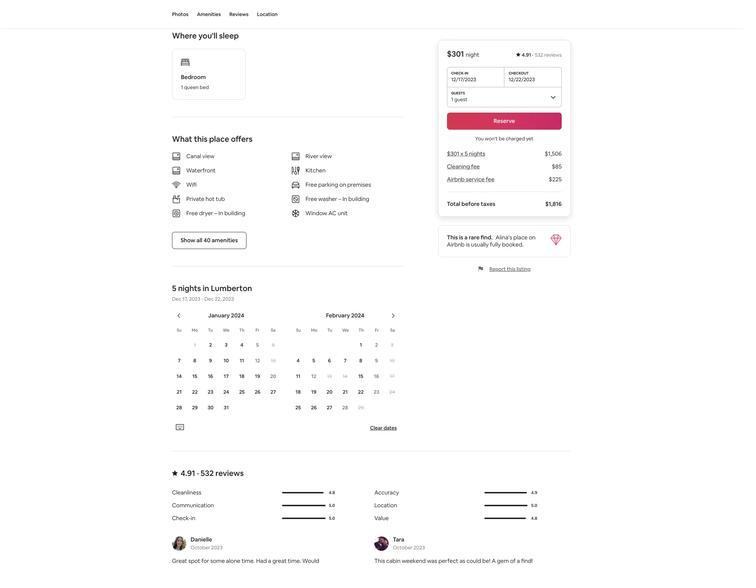 Task type: locate. For each thing, give the bounding box(es) containing it.
1 mo from the left
[[192, 327, 198, 333]]

1 horizontal spatial 2
[[375, 342, 378, 348]]

2 17 button from the left
[[384, 369, 400, 384]]

9 for 1st 9 button from the right
[[375, 357, 378, 364]]

18 for top 18 button
[[239, 373, 244, 379]]

reserve button
[[447, 113, 562, 130]]

in down tub on the left
[[219, 209, 223, 217]]

0 horizontal spatial building
[[224, 209, 245, 217]]

2 tu from the left
[[327, 327, 332, 333]]

2 october from the left
[[393, 544, 412, 551]]

0 horizontal spatial 4.91
[[181, 468, 195, 478]]

communication
[[172, 502, 214, 509]]

2024 right february
[[351, 312, 364, 319]]

this left rare
[[447, 234, 458, 241]]

in up unit
[[343, 195, 347, 203]]

3 button for january 2024
[[218, 337, 234, 352]]

2 for january 2024
[[209, 342, 212, 348]]

location right reviews
[[257, 11, 278, 17]]

1 horizontal spatial 13 button
[[322, 369, 337, 384]]

20 button
[[265, 369, 281, 384], [322, 384, 337, 399]]

15
[[192, 373, 197, 379], [358, 373, 363, 379]]

1 vertical spatial 11 button
[[290, 369, 306, 384]]

$301 night
[[447, 49, 479, 59]]

1 2 from the left
[[209, 342, 212, 348]]

1 horizontal spatial reviews
[[544, 52, 562, 58]]

0 vertical spatial ·
[[532, 52, 533, 58]]

in for dryer
[[219, 209, 223, 217]]

1 vertical spatial reviews
[[215, 468, 244, 478]]

0 horizontal spatial 15
[[192, 373, 197, 379]]

0 vertical spatial 4
[[240, 342, 243, 348]]

7
[[178, 357, 181, 364], [344, 357, 347, 364]]

31
[[224, 404, 229, 411]]

1 vertical spatial this
[[374, 557, 385, 565]]

su
[[177, 327, 182, 333], [296, 327, 301, 333]]

2 17 from the left
[[390, 373, 395, 379]]

th down the january 2024
[[239, 327, 244, 333]]

free down kitchen
[[306, 181, 317, 188]]

1 horizontal spatial 4.91
[[522, 52, 531, 58]]

-
[[201, 296, 203, 302]]

$301 x 5 nights button
[[447, 150, 485, 157]]

0 horizontal spatial 2
[[209, 342, 212, 348]]

this up canal view
[[194, 134, 208, 144]]

2023 inside tara october 2023
[[414, 544, 425, 551]]

th
[[239, 327, 244, 333], [359, 327, 364, 333]]

a right of
[[517, 557, 520, 565]]

4
[[240, 342, 243, 348], [297, 357, 300, 364]]

4.8 for value
[[531, 515, 537, 521]]

1 horizontal spatial 28
[[342, 404, 348, 411]]

29 button up clear dates button
[[353, 400, 369, 415]]

2023 up some
[[211, 544, 223, 551]]

a right had
[[268, 557, 271, 565]]

5.0 for check-in
[[329, 515, 335, 521]]

0 horizontal spatial on
[[339, 181, 346, 188]]

$301 left x
[[447, 150, 459, 157]]

this left listing
[[507, 266, 515, 272]]

dryer
[[199, 209, 213, 217]]

1 horizontal spatial building
[[348, 195, 369, 203]]

reviews
[[544, 52, 562, 58], [215, 468, 244, 478]]

1 horizontal spatial 15 button
[[353, 369, 369, 384]]

$301 left night
[[447, 49, 464, 59]]

river
[[306, 152, 319, 160]]

tara october 2023
[[393, 536, 425, 551]]

12 for topmost 12 button
[[255, 357, 260, 364]]

october inside danielle october 2023
[[191, 544, 210, 551]]

10 button
[[218, 353, 234, 368], [384, 353, 400, 368]]

1 vertical spatial 6 button
[[322, 353, 337, 368]]

1 $301 from the top
[[447, 49, 464, 59]]

on for parking
[[339, 181, 346, 188]]

0 vertical spatial this
[[447, 234, 458, 241]]

dec left the 17,
[[172, 296, 181, 302]]

cleaning fee button
[[447, 163, 480, 170]]

–
[[338, 195, 341, 203], [214, 209, 217, 217]]

2 time. from the left
[[288, 557, 301, 565]]

0 horizontal spatial 2 button
[[203, 337, 218, 352]]

12
[[255, 357, 260, 364], [311, 373, 316, 379]]

1 horizontal spatial 23
[[374, 389, 379, 395]]

1 horizontal spatial location
[[374, 502, 397, 509]]

fee right service
[[486, 176, 495, 183]]

16 for 2nd 16 button from right
[[208, 373, 213, 379]]

17
[[224, 373, 229, 379], [390, 373, 395, 379]]

0 vertical spatial 4.8
[[329, 490, 335, 496]]

0 horizontal spatial 13
[[271, 357, 276, 364]]

guest
[[454, 96, 467, 103]]

0 horizontal spatial 8 button
[[187, 353, 203, 368]]

0 horizontal spatial 29
[[192, 404, 198, 411]]

0 vertical spatial 19
[[255, 373, 260, 379]]

2023 left -
[[189, 296, 200, 302]]

– right dryer
[[214, 209, 217, 217]]

of
[[510, 557, 516, 565]]

where
[[172, 31, 197, 41]]

danielle october 2023
[[191, 536, 223, 551]]

1 button for february 2024
[[353, 337, 369, 352]]

reviews
[[229, 11, 249, 17]]

0 horizontal spatial fee
[[471, 163, 480, 170]]

2 7 from the left
[[344, 357, 347, 364]]

place left 'offers'
[[209, 134, 229, 144]]

16 for first 16 button from right
[[374, 373, 379, 379]]

free for free washer – in building
[[306, 195, 317, 203]]

0 horizontal spatial 20 button
[[265, 369, 281, 384]]

12/22/2023
[[509, 76, 535, 83]]

1
[[181, 84, 183, 90], [451, 96, 453, 103], [194, 342, 196, 348], [360, 342, 362, 348]]

1 horizontal spatial this
[[507, 266, 515, 272]]

1 horizontal spatial 22 button
[[353, 384, 369, 399]]

1 fr from the left
[[256, 327, 260, 333]]

in up -
[[203, 283, 209, 293]]

0 horizontal spatial 12 button
[[250, 353, 265, 368]]

5
[[465, 150, 468, 157], [172, 283, 176, 293], [256, 342, 259, 348], [312, 357, 315, 364]]

· up cleanliness
[[197, 468, 199, 478]]

4.91 up cleanliness
[[181, 468, 195, 478]]

1 7 from the left
[[178, 357, 181, 364]]

this left cabin
[[374, 557, 385, 565]]

24 for 1st 24 button from the right
[[389, 389, 395, 395]]

february
[[326, 312, 350, 319]]

perfect
[[438, 557, 458, 565]]

building for free washer – in building
[[348, 195, 369, 203]]

2 3 button from the left
[[384, 337, 400, 352]]

1 horizontal spatial 19 button
[[306, 384, 322, 399]]

this inside this cabin weekend was perfect as could be! a gem of a find!
[[374, 557, 385, 565]]

building
[[348, 195, 369, 203], [224, 209, 245, 217]]

1 th from the left
[[239, 327, 244, 333]]

tara image
[[374, 537, 389, 551]]

17 button
[[218, 369, 234, 384], [384, 369, 400, 384]]

2 8 from the left
[[359, 357, 362, 364]]

2 21 from the left
[[343, 389, 348, 395]]

2 23 from the left
[[374, 389, 379, 395]]

0 horizontal spatial 4 button
[[234, 337, 250, 352]]

26 for the left the 26 button
[[255, 389, 260, 395]]

1 9 from the left
[[209, 357, 212, 364]]

2024 right the january
[[231, 312, 244, 319]]

1 horizontal spatial 3 button
[[384, 337, 400, 352]]

location down accuracy
[[374, 502, 397, 509]]

building down premises
[[348, 195, 369, 203]]

view right canal
[[202, 152, 214, 160]]

4.9
[[531, 490, 537, 496]]

tara
[[393, 536, 404, 543]]

2 7 button from the left
[[337, 353, 353, 368]]

1 horizontal spatial fee
[[486, 176, 495, 183]]

1 29 from the left
[[192, 404, 198, 411]]

1 horizontal spatial 20 button
[[322, 384, 337, 399]]

0 horizontal spatial 17
[[224, 373, 229, 379]]

photos button
[[172, 0, 188, 28]]

show all 40 amenities button
[[172, 232, 246, 249]]

2 14 from the left
[[343, 373, 348, 379]]

0 horizontal spatial 29 button
[[187, 400, 203, 415]]

1 tu from the left
[[208, 327, 213, 333]]

3 button
[[218, 337, 234, 352], [384, 337, 400, 352]]

29 for second the 29 button from right
[[192, 404, 198, 411]]

tu down the january
[[208, 327, 213, 333]]

dec
[[172, 296, 181, 302], [204, 296, 214, 302]]

1 we from the left
[[223, 327, 230, 333]]

1 vertical spatial 27
[[327, 404, 332, 411]]

1 guest
[[451, 96, 467, 103]]

nights inside 5 nights in lumberton dec 17, 2023 - dec 22, 2023
[[178, 283, 201, 293]]

nights up the 17,
[[178, 283, 201, 293]]

in
[[343, 195, 347, 203], [219, 209, 223, 217]]

5.0 for communication
[[329, 503, 335, 508]]

2023 up weekend
[[414, 544, 425, 551]]

2 button
[[203, 337, 218, 352], [369, 337, 384, 352]]

october inside tara october 2023
[[393, 544, 412, 551]]

0 horizontal spatial 28
[[176, 404, 182, 411]]

sa
[[271, 327, 276, 333], [390, 327, 395, 333]]

is left usually
[[466, 241, 470, 248]]

2 $301 from the top
[[447, 150, 459, 157]]

0 horizontal spatial 1 button
[[187, 337, 203, 352]]

2 2 button from the left
[[369, 337, 384, 352]]

we down the january 2024
[[223, 327, 230, 333]]

building for free dryer – in building
[[224, 209, 245, 217]]

1 17 from the left
[[224, 373, 229, 379]]

2023 right 22,
[[223, 296, 234, 302]]

free up the window
[[306, 195, 317, 203]]

0 horizontal spatial this
[[194, 134, 208, 144]]

1 24 from the left
[[223, 389, 229, 395]]

25 for right 25 button
[[295, 404, 301, 411]]

1 vertical spatial free
[[306, 195, 317, 203]]

1 14 button from the left
[[171, 369, 187, 384]]

0 vertical spatial place
[[209, 134, 229, 144]]

22 button
[[187, 384, 203, 399], [353, 384, 369, 399]]

0 horizontal spatial 17 button
[[218, 369, 234, 384]]

1 2 button from the left
[[203, 337, 218, 352]]

airbnb left rare
[[447, 241, 465, 248]]

0 vertical spatial 4.91
[[522, 52, 531, 58]]

2 we from the left
[[342, 327, 349, 333]]

1 horizontal spatial place
[[513, 234, 528, 241]]

free left dryer
[[186, 209, 198, 217]]

view right river
[[320, 152, 332, 160]]

4.91 · 532 reviews up cleanliness
[[181, 468, 244, 478]]

2 view from the left
[[320, 152, 332, 160]]

0 vertical spatial reviews
[[544, 52, 562, 58]]

1 vertical spatial this
[[507, 266, 515, 272]]

1 horizontal spatial 11 button
[[290, 369, 306, 384]]

tu down february
[[327, 327, 332, 333]]

had
[[256, 557, 267, 565]]

could
[[467, 557, 481, 565]]

4.91 · 532 reviews up 12/22/2023
[[522, 52, 562, 58]]

19 button
[[250, 369, 265, 384], [306, 384, 322, 399]]

0 vertical spatial 12
[[255, 357, 260, 364]]

1 horizontal spatial 24 button
[[384, 384, 400, 399]]

1 horizontal spatial view
[[320, 152, 332, 160]]

4.91 up 12/22/2023
[[522, 52, 531, 58]]

place right alina's
[[513, 234, 528, 241]]

in inside 5 nights in lumberton dec 17, 2023 - dec 22, 2023
[[203, 283, 209, 293]]

rare
[[469, 234, 480, 241]]

1 28 button from the left
[[171, 400, 187, 415]]

2 24 from the left
[[389, 389, 395, 395]]

1 3 button from the left
[[218, 337, 234, 352]]

canal view
[[186, 152, 214, 160]]

2 dec from the left
[[204, 296, 214, 302]]

1 horizontal spatial 14 button
[[337, 369, 353, 384]]

1 horizontal spatial 11
[[296, 373, 300, 379]]

bed
[[200, 84, 209, 90]]

0 vertical spatial in
[[203, 283, 209, 293]]

time. left had
[[242, 557, 255, 565]]

what this place offers
[[172, 134, 253, 144]]

0 vertical spatial free
[[306, 181, 317, 188]]

11 for topmost 11 button
[[240, 357, 244, 364]]

nights right x
[[469, 150, 485, 157]]

october down danielle
[[191, 544, 210, 551]]

2 mo from the left
[[311, 327, 317, 333]]

2 button for february 2024
[[369, 337, 384, 352]]

3
[[225, 342, 228, 348], [391, 342, 394, 348]]

1 inside bedroom 1 queen bed
[[181, 84, 183, 90]]

532 up cleanliness
[[201, 468, 214, 478]]

on for place
[[529, 234, 536, 241]]

view for canal view
[[202, 152, 214, 160]]

2023 inside danielle october 2023
[[211, 544, 223, 551]]

amenities button
[[197, 0, 221, 28]]

4 button
[[234, 337, 250, 352], [290, 353, 306, 368]]

2 28 from the left
[[342, 404, 348, 411]]

2 3 from the left
[[391, 342, 394, 348]]

mo
[[192, 327, 198, 333], [311, 327, 317, 333]]

5.0 out of 5.0 image
[[282, 505, 325, 506], [282, 505, 325, 506], [484, 505, 528, 506], [484, 505, 528, 506], [282, 518, 325, 519], [282, 518, 325, 519]]

2024 for january 2024
[[231, 312, 244, 319]]

25 button
[[234, 384, 250, 399], [290, 400, 306, 415]]

0 vertical spatial 26
[[255, 389, 260, 395]]

13 for the left 13 button
[[271, 357, 276, 364]]

532 up 12/22/2023
[[535, 52, 543, 58]]

1 14 from the left
[[177, 373, 182, 379]]

5.0
[[329, 503, 335, 508], [531, 503, 537, 508], [329, 515, 335, 521]]

$301 for $301 night
[[447, 49, 464, 59]]

2 16 from the left
[[374, 373, 379, 379]]

clear
[[370, 425, 383, 431]]

· up 12/22/2023
[[532, 52, 533, 58]]

2 15 from the left
[[358, 373, 363, 379]]

1 24 button from the left
[[218, 384, 234, 399]]

1 2024 from the left
[[231, 312, 244, 319]]

1 horizontal spatial 4.91 · 532 reviews
[[522, 52, 562, 58]]

24 button
[[218, 384, 234, 399], [384, 384, 400, 399]]

fee up service
[[471, 163, 480, 170]]

on right booked.
[[529, 234, 536, 241]]

26 button
[[250, 384, 265, 399], [306, 400, 322, 415]]

29 for 1st the 29 button from right
[[358, 404, 364, 411]]

1 1 button from the left
[[187, 337, 203, 352]]

a inside great spot for some alone time. had a great time. would
[[268, 557, 271, 565]]

0 horizontal spatial location
[[257, 11, 278, 17]]

9 for 2nd 9 button from the right
[[209, 357, 212, 364]]

2 2 from the left
[[375, 342, 378, 348]]

we down february 2024
[[342, 327, 349, 333]]

11 for the bottom 11 button
[[296, 373, 300, 379]]

waterfront
[[186, 167, 216, 174]]

1 horizontal spatial nights
[[469, 150, 485, 157]]

2 23 button from the left
[[369, 384, 384, 399]]

0 horizontal spatial in
[[191, 514, 195, 522]]

1 horizontal spatial sa
[[390, 327, 395, 333]]

0 horizontal spatial 10
[[224, 357, 229, 364]]

on inside alina's place on airbnb is usually fully booked.
[[529, 234, 536, 241]]

0 vertical spatial 19 button
[[250, 369, 265, 384]]

0 horizontal spatial in
[[219, 209, 223, 217]]

1 horizontal spatial we
[[342, 327, 349, 333]]

building down tub on the left
[[224, 209, 245, 217]]

1 vertical spatial 18 button
[[290, 384, 306, 399]]

1 horizontal spatial in
[[343, 195, 347, 203]]

29 button left 30
[[187, 400, 203, 415]]

0 horizontal spatial 27 button
[[265, 384, 281, 399]]

1 october from the left
[[191, 544, 210, 551]]

1 9 button from the left
[[203, 353, 218, 368]]

october down tara
[[393, 544, 412, 551]]

2 9 from the left
[[375, 357, 378, 364]]

time. right 'great'
[[288, 557, 301, 565]]

0 horizontal spatial 3 button
[[218, 337, 234, 352]]

free for free parking on premises
[[306, 181, 317, 188]]

2 29 from the left
[[358, 404, 364, 411]]

1 button
[[187, 337, 203, 352], [353, 337, 369, 352]]

a left rare
[[464, 234, 468, 241]]

0 horizontal spatial mo
[[192, 327, 198, 333]]

21
[[177, 389, 182, 395], [343, 389, 348, 395]]

0 horizontal spatial october
[[191, 544, 210, 551]]

1 horizontal spatial is
[[466, 241, 470, 248]]

19
[[255, 373, 260, 379], [311, 389, 316, 395]]

2 24 button from the left
[[384, 384, 400, 399]]

2 2024 from the left
[[351, 312, 364, 319]]

2 9 button from the left
[[369, 353, 384, 368]]

dec right -
[[204, 296, 214, 302]]

total before taxes
[[447, 200, 495, 208]]

show all 40 amenities
[[181, 237, 238, 244]]

11 button
[[234, 353, 250, 368], [290, 369, 306, 384]]

2 airbnb from the top
[[447, 241, 465, 248]]

january
[[208, 312, 230, 319]]

1 horizontal spatial 25
[[295, 404, 301, 411]]

on right the parking
[[339, 181, 346, 188]]

0 horizontal spatial 21 button
[[171, 384, 187, 399]]

this for this is a rare find.
[[447, 234, 458, 241]]

1 vertical spatial 20 button
[[322, 384, 337, 399]]

is inside alina's place on airbnb is usually fully booked.
[[466, 241, 470, 248]]

2 th from the left
[[359, 327, 364, 333]]

2024
[[231, 312, 244, 319], [351, 312, 364, 319]]

1 button for january 2024
[[187, 337, 203, 352]]

1 16 from the left
[[208, 373, 213, 379]]

airbnb down cleaning
[[447, 176, 465, 183]]

1 28 from the left
[[176, 404, 182, 411]]

4.8 out of 5.0 image
[[282, 492, 325, 493], [282, 492, 324, 493], [484, 518, 528, 519], [484, 518, 526, 519]]

1 horizontal spatial 17 button
[[384, 369, 400, 384]]

taxes
[[481, 200, 495, 208]]

1 horizontal spatial 29 button
[[353, 400, 369, 415]]

is left rare
[[459, 234, 463, 241]]

2 15 button from the left
[[353, 369, 369, 384]]

airbnb
[[447, 176, 465, 183], [447, 241, 465, 248]]

13 for bottommost 13 button
[[327, 373, 332, 379]]

1 horizontal spatial dec
[[204, 296, 214, 302]]

0 horizontal spatial 9 button
[[203, 353, 218, 368]]

0 vertical spatial this
[[194, 134, 208, 144]]

9 button
[[203, 353, 218, 368], [369, 353, 384, 368]]

time.
[[242, 557, 255, 565], [288, 557, 301, 565]]

4.9 out of 5.0 image
[[484, 492, 528, 493], [484, 492, 527, 493]]

– right washer
[[338, 195, 341, 203]]

0 horizontal spatial 25
[[239, 389, 245, 395]]

1 horizontal spatial 24
[[389, 389, 395, 395]]

3 button for february 2024
[[384, 337, 400, 352]]

list
[[169, 536, 574, 565]]

2 1 button from the left
[[353, 337, 369, 352]]

0 vertical spatial 20
[[270, 373, 276, 379]]

2 16 button from the left
[[369, 369, 384, 384]]

0 horizontal spatial is
[[459, 234, 463, 241]]

5.0 for location
[[531, 503, 537, 508]]

th down february 2024
[[359, 327, 364, 333]]

0 horizontal spatial 16
[[208, 373, 213, 379]]

a inside this cabin weekend was perfect as could be! a gem of a find!
[[517, 557, 520, 565]]

in down communication
[[191, 514, 195, 522]]

0 horizontal spatial 9
[[209, 357, 212, 364]]

1 3 from the left
[[225, 342, 228, 348]]

1 horizontal spatial 16 button
[[369, 369, 384, 384]]

total
[[447, 200, 460, 208]]

2 fr from the left
[[375, 327, 379, 333]]

1 view from the left
[[202, 152, 214, 160]]

1 8 button from the left
[[187, 353, 203, 368]]



Task type: vqa. For each thing, say whether or not it's contained in the screenshot.


Task type: describe. For each thing, give the bounding box(es) containing it.
1 vertical spatial 13 button
[[322, 369, 337, 384]]

18 for bottom 18 button
[[296, 389, 301, 395]]

0 horizontal spatial 19 button
[[250, 369, 265, 384]]

check-in
[[172, 514, 195, 522]]

5 nights in lumberton dec 17, 2023 - dec 22, 2023
[[172, 283, 252, 302]]

12 for bottommost 12 button
[[311, 373, 316, 379]]

2 10 from the left
[[390, 357, 395, 364]]

1 10 button from the left
[[218, 353, 234, 368]]

spot
[[188, 557, 200, 565]]

be!
[[482, 557, 491, 565]]

1 16 button from the left
[[203, 369, 218, 384]]

weekend
[[402, 557, 426, 565]]

fully
[[490, 241, 501, 248]]

$1,816
[[545, 200, 562, 208]]

1 22 from the left
[[192, 389, 198, 395]]

queen
[[184, 84, 199, 90]]

before
[[462, 200, 480, 208]]

2024 for february 2024
[[351, 312, 364, 319]]

free dryer – in building
[[186, 209, 245, 217]]

3 for january 2024
[[225, 342, 228, 348]]

$1,506
[[545, 150, 562, 157]]

1 21 from the left
[[177, 389, 182, 395]]

1 time. from the left
[[242, 557, 255, 565]]

1 vertical spatial 532
[[201, 468, 214, 478]]

cleaning fee
[[447, 163, 480, 170]]

danielle image
[[172, 537, 186, 551]]

1 21 button from the left
[[171, 384, 187, 399]]

great
[[172, 557, 187, 565]]

calendar application
[[164, 304, 644, 431]]

0 vertical spatial 4.91 · 532 reviews
[[522, 52, 562, 58]]

1 horizontal spatial 27 button
[[322, 400, 337, 415]]

1 29 button from the left
[[187, 400, 203, 415]]

31 button
[[218, 400, 234, 415]]

0 horizontal spatial place
[[209, 134, 229, 144]]

report this listing
[[489, 266, 531, 272]]

window ac unit
[[306, 209, 348, 217]]

night
[[466, 51, 479, 58]]

1 vertical spatial fee
[[486, 176, 495, 183]]

alone
[[226, 557, 240, 565]]

22,
[[215, 296, 222, 302]]

– for washer
[[338, 195, 341, 203]]

1 horizontal spatial 19
[[311, 389, 316, 395]]

0 vertical spatial 27 button
[[265, 384, 281, 399]]

report
[[489, 266, 506, 272]]

2 su from the left
[[296, 327, 301, 333]]

3 for february 2024
[[391, 342, 394, 348]]

great spot for some alone time. had a great time. would
[[172, 557, 319, 565]]

tub
[[216, 195, 225, 203]]

1 su from the left
[[177, 327, 182, 333]]

2 21 button from the left
[[337, 384, 353, 399]]

1 horizontal spatial 4
[[297, 357, 300, 364]]

airbnb service fee
[[447, 176, 495, 183]]

free washer – in building
[[306, 195, 369, 203]]

2 sa from the left
[[390, 327, 395, 333]]

17 for 1st 17 button
[[224, 373, 229, 379]]

check-
[[172, 514, 191, 522]]

private hot tub
[[186, 195, 225, 203]]

ac
[[328, 209, 336, 217]]

26 for the bottommost the 26 button
[[311, 404, 317, 411]]

1 vertical spatial 12 button
[[306, 369, 322, 384]]

0 vertical spatial 6
[[272, 342, 275, 348]]

usually
[[471, 241, 489, 248]]

show
[[181, 237, 195, 244]]

unit
[[338, 209, 348, 217]]

1 horizontal spatial ·
[[532, 52, 533, 58]]

2 22 from the left
[[358, 389, 364, 395]]

1 7 button from the left
[[171, 353, 187, 368]]

location button
[[257, 0, 278, 28]]

cleanliness
[[172, 489, 201, 496]]

2 28 button from the left
[[337, 400, 353, 415]]

clear dates button
[[367, 422, 400, 434]]

1 10 from the left
[[224, 357, 229, 364]]

4.8 for cleanliness
[[329, 490, 335, 496]]

1 inside 1 guest popup button
[[451, 96, 453, 103]]

1 horizontal spatial 20
[[327, 389, 332, 395]]

this for this cabin weekend was perfect as could be! a gem of a find!
[[374, 557, 385, 565]]

october for tara
[[393, 544, 412, 551]]

clear dates
[[370, 425, 397, 431]]

would
[[302, 557, 319, 565]]

0 horizontal spatial 27
[[270, 389, 276, 395]]

free for free dryer – in building
[[186, 209, 198, 217]]

2 button for january 2024
[[203, 337, 218, 352]]

12/17/2023
[[451, 76, 476, 83]]

report this listing button
[[478, 266, 531, 272]]

$301 x 5 nights
[[447, 150, 485, 157]]

2 8 button from the left
[[353, 353, 369, 368]]

1 sa from the left
[[271, 327, 276, 333]]

1 vertical spatial 26 button
[[306, 400, 322, 415]]

danielle
[[191, 536, 212, 543]]

alina's place on airbnb is usually fully booked.
[[447, 234, 536, 248]]

january 2024
[[208, 312, 244, 319]]

0 vertical spatial 18 button
[[234, 369, 250, 384]]

2 for february 2024
[[375, 342, 378, 348]]

danielle image
[[172, 537, 186, 551]]

all
[[197, 237, 202, 244]]

17 for second 17 button from left
[[390, 373, 395, 379]]

1 15 from the left
[[192, 373, 197, 379]]

this cabin weekend was perfect as could be! a gem of a find!
[[374, 557, 537, 565]]

0 vertical spatial nights
[[469, 150, 485, 157]]

1 17 button from the left
[[218, 369, 234, 384]]

$85
[[552, 163, 562, 170]]

listing
[[517, 266, 531, 272]]

1 horizontal spatial 4 button
[[290, 353, 306, 368]]

0 vertical spatial fee
[[471, 163, 480, 170]]

this is a rare find.
[[447, 234, 493, 241]]

x
[[461, 150, 463, 157]]

you won't be charged yet
[[475, 135, 533, 142]]

lumberton
[[211, 283, 252, 293]]

dates
[[384, 425, 397, 431]]

sleep
[[219, 31, 239, 41]]

24 for second 24 button from the right
[[223, 389, 229, 395]]

be
[[499, 135, 505, 142]]

reserve
[[494, 117, 515, 125]]

a
[[492, 557, 496, 565]]

1 23 button from the left
[[203, 384, 218, 399]]

17,
[[182, 296, 188, 302]]

great
[[272, 557, 287, 565]]

0 vertical spatial location
[[257, 11, 278, 17]]

this for what
[[194, 134, 208, 144]]

private
[[186, 195, 204, 203]]

0 vertical spatial 12 button
[[250, 353, 265, 368]]

for
[[201, 557, 209, 565]]

bedroom
[[181, 73, 206, 81]]

1 23 from the left
[[208, 389, 213, 395]]

1 vertical spatial in
[[191, 514, 195, 522]]

0 horizontal spatial 26 button
[[250, 384, 265, 399]]

0 horizontal spatial 20
[[270, 373, 276, 379]]

won't
[[485, 135, 498, 142]]

30 button
[[203, 400, 218, 415]]

0 horizontal spatial reviews
[[215, 468, 244, 478]]

amenities
[[212, 237, 238, 244]]

tara image
[[374, 537, 389, 551]]

washer
[[318, 195, 337, 203]]

1 15 button from the left
[[187, 369, 203, 384]]

7 for 1st 7 button from the left
[[178, 357, 181, 364]]

0 horizontal spatial 6 button
[[265, 337, 281, 352]]

2 14 button from the left
[[337, 369, 353, 384]]

parking
[[318, 181, 338, 188]]

1 vertical spatial 19 button
[[306, 384, 322, 399]]

1 horizontal spatial a
[[464, 234, 468, 241]]

october for danielle
[[191, 544, 210, 551]]

28 for 2nd 28 button from the right
[[176, 404, 182, 411]]

1 vertical spatial 4.91 · 532 reviews
[[181, 468, 244, 478]]

30
[[208, 404, 213, 411]]

1 dec from the left
[[172, 296, 181, 302]]

$301 for $301 x 5 nights
[[447, 150, 459, 157]]

0 vertical spatial 5 button
[[250, 337, 265, 352]]

free parking on premises
[[306, 181, 371, 188]]

place inside alina's place on airbnb is usually fully booked.
[[513, 234, 528, 241]]

28 for second 28 button from left
[[342, 404, 348, 411]]

as
[[460, 557, 465, 565]]

wifi
[[186, 181, 197, 188]]

yet
[[526, 135, 533, 142]]

2 10 button from the left
[[384, 353, 400, 368]]

0 horizontal spatial 25 button
[[234, 384, 250, 399]]

list containing danielle
[[169, 536, 574, 565]]

booked.
[[502, 241, 524, 248]]

value
[[374, 514, 389, 522]]

1 8 from the left
[[193, 357, 196, 364]]

1 horizontal spatial 5 button
[[306, 353, 322, 368]]

0 vertical spatial 4 button
[[234, 337, 250, 352]]

1 airbnb from the top
[[447, 176, 465, 183]]

0 vertical spatial 11 button
[[234, 353, 250, 368]]

alina's
[[496, 234, 512, 241]]

this for report
[[507, 266, 515, 272]]

1 horizontal spatial 25 button
[[290, 400, 306, 415]]

was
[[427, 557, 437, 565]]

1 vertical spatial ·
[[197, 468, 199, 478]]

kitchen
[[306, 167, 326, 174]]

1 guest button
[[447, 87, 562, 107]]

40
[[204, 237, 210, 244]]

1 horizontal spatial 6
[[328, 357, 331, 364]]

0 horizontal spatial 13 button
[[265, 353, 281, 368]]

1 22 button from the left
[[187, 384, 203, 399]]

5 inside 5 nights in lumberton dec 17, 2023 - dec 22, 2023
[[172, 283, 176, 293]]

service
[[466, 176, 485, 183]]

airbnb inside alina's place on airbnb is usually fully booked.
[[447, 241, 465, 248]]

canal
[[186, 152, 201, 160]]

1 horizontal spatial 27
[[327, 404, 332, 411]]

in for washer
[[343, 195, 347, 203]]

0 vertical spatial 532
[[535, 52, 543, 58]]

– for dryer
[[214, 209, 217, 217]]

cleaning
[[447, 163, 470, 170]]

gem
[[497, 557, 509, 565]]

2 29 button from the left
[[353, 400, 369, 415]]

7 for 2nd 7 button
[[344, 357, 347, 364]]

1 vertical spatial location
[[374, 502, 397, 509]]

you
[[475, 135, 484, 142]]

2 22 button from the left
[[353, 384, 369, 399]]

25 for leftmost 25 button
[[239, 389, 245, 395]]

view for river view
[[320, 152, 332, 160]]



